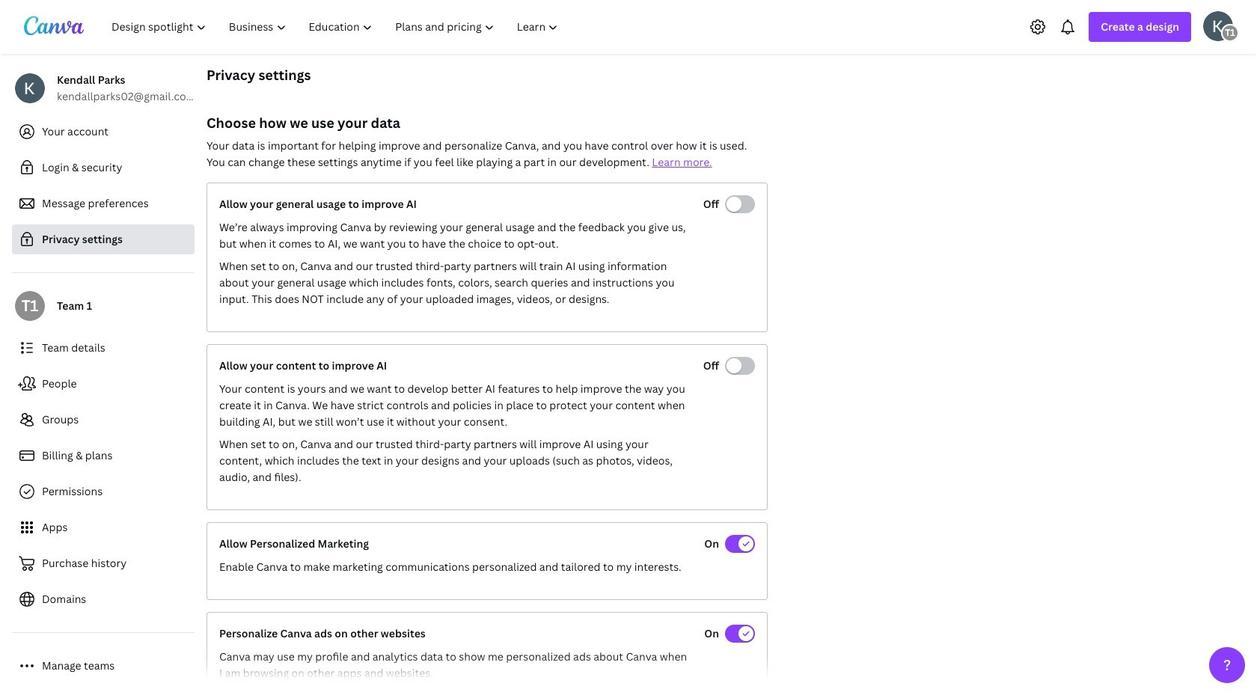 Task type: describe. For each thing, give the bounding box(es) containing it.
team 1 image
[[15, 291, 45, 321]]

team 1 image
[[1221, 24, 1239, 42]]

kendall parks image
[[1203, 11, 1233, 41]]



Task type: locate. For each thing, give the bounding box(es) containing it.
0 horizontal spatial team 1 element
[[15, 291, 45, 321]]

team 1 element
[[1221, 24, 1239, 42], [15, 291, 45, 321]]

1 vertical spatial team 1 element
[[15, 291, 45, 321]]

1 horizontal spatial team 1 element
[[1221, 24, 1239, 42]]

top level navigation element
[[102, 12, 571, 42]]

0 vertical spatial team 1 element
[[1221, 24, 1239, 42]]



Task type: vqa. For each thing, say whether or not it's contained in the screenshot.
the bottom the Team 1 element
yes



